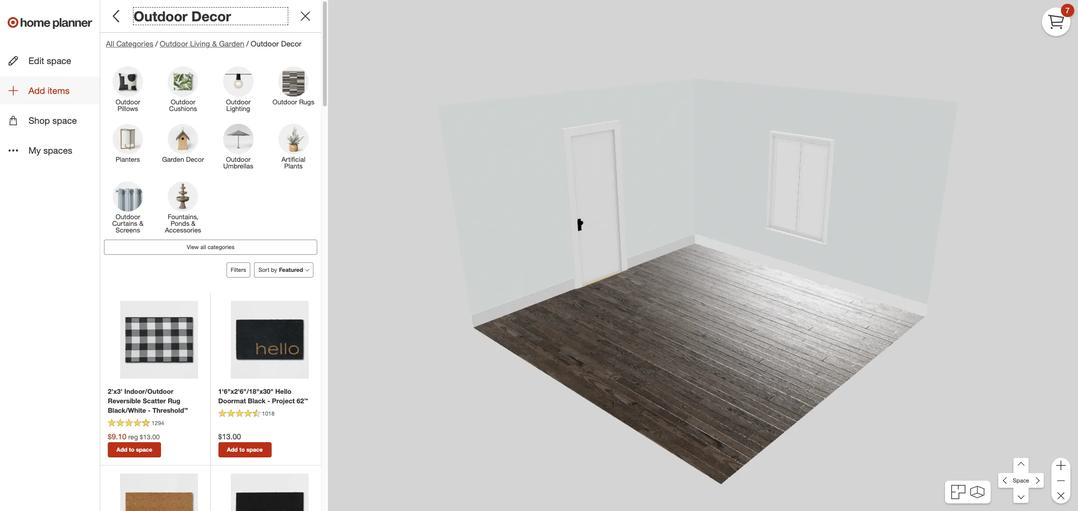 Task type: locate. For each thing, give the bounding box(es) containing it.
outdoor umbrellas button
[[211, 124, 266, 174]]

1'6"x2'6"/18"x30" hello doormat black - project 62™ image
[[231, 301, 309, 379]]

& for fountains, ponds & accessories
[[191, 220, 196, 228]]

outdoor
[[134, 8, 188, 25], [160, 39, 188, 49], [251, 39, 279, 49], [116, 98, 140, 106], [171, 98, 195, 106], [226, 98, 251, 106], [273, 98, 297, 106], [226, 155, 251, 163], [116, 213, 140, 221]]

outdoor rugs button
[[266, 66, 321, 116]]

umbrellas
[[223, 162, 253, 170]]

0 horizontal spatial $13.00
[[140, 433, 160, 441]]

$13.00 inside $9.10 reg $13.00
[[140, 433, 160, 441]]

& right living
[[212, 39, 217, 49]]

1 horizontal spatial $13.00
[[218, 432, 241, 442]]

1 horizontal spatial add
[[117, 447, 127, 454]]

indoor/outdoor
[[124, 388, 173, 396]]

-
[[267, 397, 270, 405], [148, 407, 151, 415]]

outdoor inside the outdoor curtains & screens
[[116, 213, 140, 221]]

edit
[[29, 55, 44, 66]]

$13.00 down 1294
[[140, 433, 160, 441]]

outdoor inside outdoor pillows button
[[116, 98, 140, 106]]

shop space
[[29, 115, 77, 126]]

0 horizontal spatial /
[[155, 39, 158, 49]]

hello
[[275, 388, 291, 396]]

outdoor up categories
[[134, 8, 188, 25]]

front view button icon image
[[970, 486, 985, 499]]

by
[[271, 267, 277, 274]]

- right black
[[267, 397, 270, 405]]

0 horizontal spatial add
[[29, 85, 45, 96]]

outdoor for outdoor lighting
[[226, 98, 251, 106]]

0 horizontal spatial to
[[129, 447, 134, 454]]

add to space button down reg
[[108, 443, 161, 458]]

plants
[[284, 162, 303, 170]]

outdoor down outdoor umbrellas image
[[226, 155, 251, 163]]

& right curtains
[[139, 220, 143, 228]]

2 vertical spatial decor
[[186, 155, 204, 163]]

0 horizontal spatial add to space button
[[108, 443, 161, 458]]

$9.10
[[108, 432, 126, 442]]

2 add to space button from the left
[[218, 443, 272, 458]]

spaces
[[43, 145, 72, 156]]

items
[[48, 85, 70, 96]]

outdoor down outdoor pillows image
[[116, 98, 140, 106]]

space down $9.10 reg $13.00
[[136, 447, 152, 454]]

screens
[[116, 226, 140, 234]]

1 horizontal spatial /
[[246, 39, 249, 49]]

1'6"x2'6" so happy you're here doormat natural - threshold™ image
[[120, 474, 198, 512]]

categories
[[116, 39, 153, 49]]

add inside button
[[117, 447, 127, 454]]

pan camera right 30° image
[[1029, 474, 1044, 489]]

& inside the outdoor curtains & screens
[[139, 220, 143, 228]]

to
[[129, 447, 134, 454], [239, 447, 245, 454]]

filters
[[231, 267, 246, 274]]

1 horizontal spatial add to space button
[[218, 443, 272, 458]]

outdoor inside outdoor umbrellas
[[226, 155, 251, 163]]

ponds
[[171, 220, 190, 228]]

& right ponds
[[191, 220, 196, 228]]

space
[[47, 55, 71, 66], [52, 115, 77, 126], [136, 447, 152, 454], [246, 447, 263, 454]]

1 horizontal spatial &
[[191, 220, 196, 228]]

rug
[[168, 397, 180, 405]]

- down scatter
[[148, 407, 151, 415]]

$13.00
[[218, 432, 241, 442], [140, 433, 160, 441]]

$9.10 reg $13.00
[[108, 432, 160, 442]]

outdoor for outdoor rugs
[[273, 98, 297, 106]]

to inside $13.00 add to space
[[239, 447, 245, 454]]

space inside $13.00 add to space
[[246, 447, 263, 454]]

1 / from the left
[[155, 39, 158, 49]]

7 button
[[1042, 4, 1075, 36]]

outdoor umbrellas image
[[223, 124, 254, 154]]

add
[[29, 85, 45, 96], [117, 447, 127, 454], [227, 447, 238, 454]]

reg
[[128, 433, 138, 441]]

/ right categories
[[155, 39, 158, 49]]

decor down the garden decor image
[[186, 155, 204, 163]]

rugs
[[299, 98, 314, 106]]

decor for outdoor decor
[[191, 8, 231, 25]]

1 vertical spatial -
[[148, 407, 151, 415]]

artificial plants image
[[278, 124, 309, 154]]

add items button
[[0, 77, 100, 105]]

2 / from the left
[[246, 39, 249, 49]]

2'x3' indoor/outdoor reversible scatter rug black/white - threshold™ image
[[120, 301, 198, 379]]

$13.00 down doormat
[[218, 432, 241, 442]]

2'x3' indoor/outdoor reversible scatter rug black/white - threshold™ button
[[108, 387, 203, 416]]

2 horizontal spatial add
[[227, 447, 238, 454]]

1 add to space button from the left
[[108, 443, 161, 458]]

add items
[[29, 85, 70, 96]]

outdoor for outdoor cushions
[[171, 98, 195, 106]]

space inside button
[[47, 55, 71, 66]]

space down the 1018
[[246, 447, 263, 454]]

outdoor down outdoor cushions image
[[171, 98, 195, 106]]

outdoor left living
[[160, 39, 188, 49]]

top view button icon image
[[952, 486, 966, 500]]

1 to from the left
[[129, 447, 134, 454]]

shop
[[29, 115, 50, 126]]

garden down the garden decor image
[[162, 155, 184, 163]]

&
[[212, 39, 217, 49], [139, 220, 143, 228], [191, 220, 196, 228]]

all
[[106, 39, 114, 49]]

0 horizontal spatial -
[[148, 407, 151, 415]]

0 vertical spatial -
[[267, 397, 270, 405]]

1 vertical spatial garden
[[162, 155, 184, 163]]

decor
[[191, 8, 231, 25], [281, 39, 302, 49], [186, 155, 204, 163]]

view
[[187, 244, 199, 251]]

outdoor up screens
[[116, 213, 140, 221]]

garden
[[219, 39, 244, 49], [162, 155, 184, 163]]

/
[[155, 39, 158, 49], [246, 39, 249, 49]]

decor inside button
[[186, 155, 204, 163]]

outdoor curtains & screens
[[112, 213, 143, 234]]

outdoor rugs image
[[278, 67, 309, 97]]

1 horizontal spatial garden
[[219, 39, 244, 49]]

& inside fountains, ponds & accessories
[[191, 220, 196, 228]]

$13.00 inside $13.00 add to space
[[218, 432, 241, 442]]

2 to from the left
[[239, 447, 245, 454]]

outdoor inside outdoor rugs button
[[273, 98, 297, 106]]

outdoor inside outdoor lighting button
[[226, 98, 251, 106]]

/ up outdoor lighting image
[[246, 39, 249, 49]]

space right shop
[[52, 115, 77, 126]]

add to space button down the 1018
[[218, 443, 272, 458]]

1 horizontal spatial to
[[239, 447, 245, 454]]

fountains, ponds & accessories button
[[155, 181, 211, 236]]

outdoor inside the outdoor cushions
[[171, 98, 195, 106]]

outdoor down outdoor lighting image
[[226, 98, 251, 106]]

garden right living
[[219, 39, 244, 49]]

outdoor cushions image
[[168, 67, 198, 97]]

outdoor left rugs
[[273, 98, 297, 106]]

1'6"x2'6"/18"x30" hello doormat black - project 62™ button
[[218, 387, 314, 406]]

decor up outdoor rugs "image"
[[281, 39, 302, 49]]

decor up all categories / outdoor living & garden / outdoor decor
[[191, 8, 231, 25]]

1 horizontal spatial -
[[267, 397, 270, 405]]

0 vertical spatial decor
[[191, 8, 231, 25]]

add inside button
[[29, 85, 45, 96]]

0 horizontal spatial garden
[[162, 155, 184, 163]]

shop space button
[[0, 107, 100, 135]]

reversible
[[108, 397, 141, 405]]

accessories
[[165, 226, 201, 234]]

my spaces
[[29, 145, 72, 156]]

planters image
[[113, 124, 143, 154]]

space right edit
[[47, 55, 71, 66]]

0 horizontal spatial &
[[139, 220, 143, 228]]

all categories button
[[106, 39, 153, 49]]

space
[[1013, 477, 1030, 485]]

fountains,
[[168, 213, 198, 221]]



Task type: describe. For each thing, give the bounding box(es) containing it.
2'x3'
[[108, 388, 123, 396]]

tilt camera up 30° image
[[1014, 458, 1029, 474]]

outdoor for outdoor decor
[[134, 8, 188, 25]]

outdoor lighting
[[226, 98, 251, 113]]

artificial plants button
[[266, 124, 321, 174]]

add to space
[[117, 447, 152, 454]]

planters
[[116, 155, 140, 163]]

outdoor for outdoor curtains & screens
[[116, 213, 140, 221]]

edit space button
[[0, 47, 100, 75]]

threshold™
[[152, 407, 188, 415]]

sort
[[259, 267, 270, 274]]

outdoor rugs
[[273, 98, 314, 106]]

2'x3' indoor/outdoor reversible scatter rug black/white - threshold™
[[108, 388, 188, 415]]

living
[[190, 39, 210, 49]]

1018
[[262, 411, 275, 418]]

outdoor for outdoor umbrellas
[[226, 155, 251, 163]]

62™
[[297, 397, 308, 405]]

edit space
[[29, 55, 71, 66]]

7
[[1066, 6, 1070, 15]]

view all categories
[[187, 244, 235, 251]]

outdoor decor
[[134, 8, 231, 25]]

decor for garden decor
[[186, 155, 204, 163]]

$13.00 add to space
[[218, 432, 263, 454]]

outdoor cushions button
[[155, 66, 211, 116]]

filters button
[[227, 263, 250, 278]]

0 vertical spatial garden
[[219, 39, 244, 49]]

1'6"x2'6"/18"x30" hello doormat black - project 62™
[[218, 388, 308, 405]]

outdoor up outdoor lighting image
[[251, 39, 279, 49]]

pan camera left 30° image
[[999, 474, 1014, 489]]

artificial
[[282, 155, 306, 163]]

1294
[[152, 420, 164, 427]]

add for add items
[[29, 85, 45, 96]]

outdoor pillows image
[[113, 67, 143, 97]]

fountains, ponds & accessories
[[165, 213, 201, 234]]

add to space button for reversible
[[108, 443, 161, 458]]

black/white
[[108, 407, 146, 415]]

garden decor image
[[168, 124, 198, 154]]

1'6"x2'6"/18"x30"
[[218, 388, 274, 396]]

project
[[272, 397, 295, 405]]

outdoor for outdoor pillows
[[116, 98, 140, 106]]

garden decor button
[[155, 124, 211, 174]]

my
[[29, 145, 41, 156]]

1'6"x2'6" oh hello doormat black - threshold™ image
[[231, 474, 309, 512]]

cushions
[[169, 105, 197, 113]]

pillows
[[118, 105, 138, 113]]

artificial plants
[[282, 155, 306, 170]]

1 vertical spatial decor
[[281, 39, 302, 49]]

outdoor curtains & screens image
[[113, 182, 143, 212]]

add to space button for doormat
[[218, 443, 272, 458]]

view all categories button
[[104, 240, 317, 255]]

garden decor
[[162, 155, 204, 163]]

outdoor lighting button
[[211, 66, 266, 116]]

black
[[248, 397, 266, 405]]

outdoor curtains & screens button
[[100, 181, 155, 236]]

to inside button
[[129, 447, 134, 454]]

doormat
[[218, 397, 246, 405]]

tilt camera down 30° image
[[1014, 489, 1029, 504]]

lighting
[[226, 105, 250, 113]]

planters button
[[100, 124, 155, 174]]

- inside 2'x3' indoor/outdoor reversible scatter rug black/white - threshold™
[[148, 407, 151, 415]]

my spaces button
[[0, 137, 100, 165]]

all categories / outdoor living & garden / outdoor decor
[[106, 39, 302, 49]]

2 horizontal spatial &
[[212, 39, 217, 49]]

outdoor living & garden button
[[160, 39, 244, 49]]

fountains, ponds & accessories image
[[168, 182, 198, 212]]

featured
[[279, 267, 303, 274]]

outdoor umbrellas
[[223, 155, 253, 170]]

& for outdoor curtains & screens
[[139, 220, 143, 228]]

- inside 1'6"x2'6"/18"x30" hello doormat black - project 62™
[[267, 397, 270, 405]]

outdoor pillows
[[116, 98, 140, 113]]

sort by featured
[[259, 267, 303, 274]]

outdoor lighting image
[[223, 67, 254, 97]]

outdoor cushions
[[169, 98, 197, 113]]

scatter
[[143, 397, 166, 405]]

home planner landing page image
[[8, 8, 92, 38]]

curtains
[[112, 220, 137, 228]]

add for add to space
[[117, 447, 127, 454]]

categories
[[208, 244, 235, 251]]

garden inside button
[[162, 155, 184, 163]]

outdoor pillows button
[[100, 66, 155, 116]]

add inside $13.00 add to space
[[227, 447, 238, 454]]

all
[[201, 244, 206, 251]]



Task type: vqa. For each thing, say whether or not it's contained in the screenshot.
Add in the Button
yes



